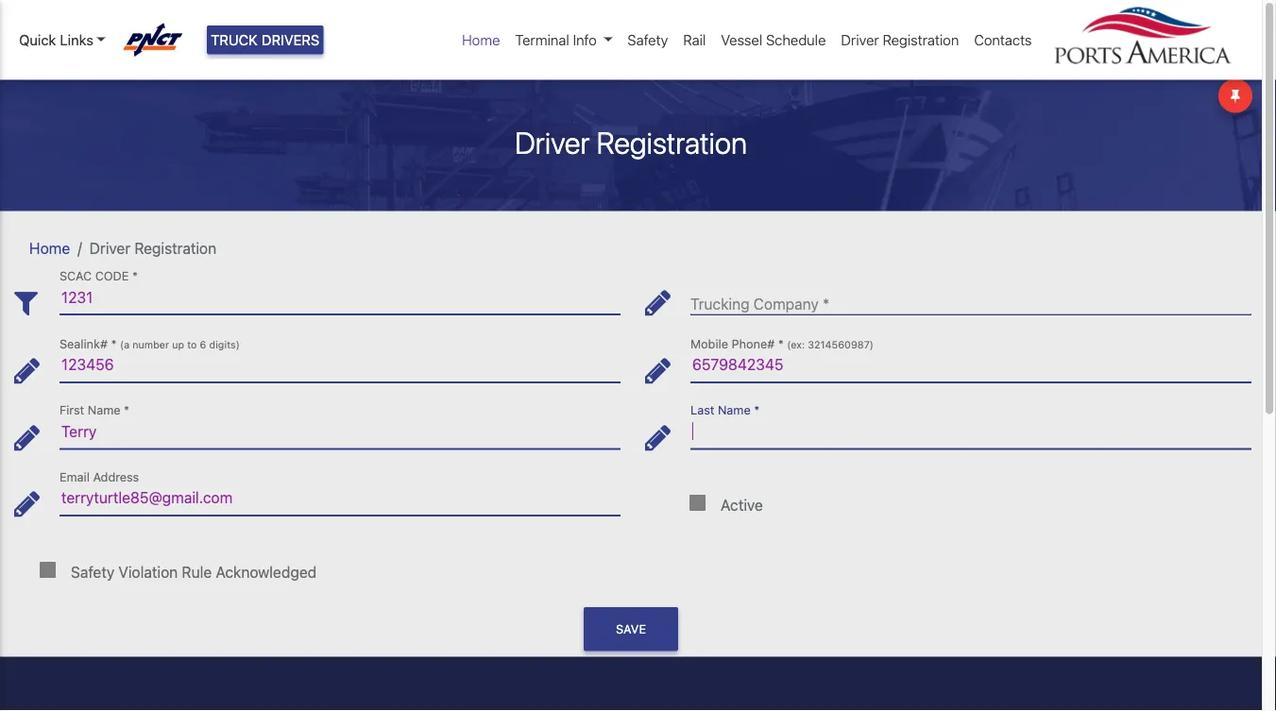 Task type: describe. For each thing, give the bounding box(es) containing it.
1 vertical spatial home
[[29, 239, 70, 257]]

Email Address text field
[[60, 481, 621, 516]]

* for trucking company *
[[823, 295, 830, 313]]

info
[[573, 32, 597, 48]]

quick links link
[[19, 29, 106, 51]]

(ex:
[[787, 338, 805, 350]]

First Name * text field
[[60, 415, 621, 449]]

vessel
[[721, 32, 763, 48]]

trucking company *
[[691, 295, 830, 313]]

truck
[[211, 32, 258, 48]]

1 vertical spatial driver
[[515, 124, 590, 160]]

email
[[60, 470, 90, 484]]

vessel schedule
[[721, 32, 826, 48]]

rail
[[683, 32, 706, 48]]

active
[[721, 496, 763, 514]]

quick
[[19, 32, 56, 48]]

rule
[[182, 563, 212, 581]]

2 horizontal spatial registration
[[883, 32, 959, 48]]

sealink#
[[60, 336, 108, 351]]

email address
[[60, 470, 139, 484]]

save button
[[584, 607, 678, 651]]

Trucking Company * text field
[[691, 280, 1252, 315]]

* for first name *
[[124, 403, 129, 417]]

quick links
[[19, 32, 93, 48]]

driver registration link
[[834, 22, 967, 58]]

0 horizontal spatial home link
[[29, 239, 70, 257]]

(a
[[120, 338, 130, 350]]

1 horizontal spatial home
[[462, 32, 500, 48]]

up
[[172, 338, 184, 350]]

* for scac code *
[[132, 269, 138, 283]]

digits)
[[209, 338, 240, 350]]

0 horizontal spatial registration
[[134, 239, 217, 257]]

2 vertical spatial driver
[[89, 239, 130, 257]]

save
[[616, 622, 646, 636]]

* for last name *
[[754, 403, 760, 417]]

last name *
[[691, 403, 760, 417]]

mobile
[[691, 336, 728, 351]]

acknowledged
[[216, 563, 317, 581]]

trucking
[[691, 295, 750, 313]]

name for last
[[718, 403, 751, 417]]

contacts link
[[967, 22, 1040, 58]]

sealink# * (a number up to 6 digits)
[[60, 336, 240, 351]]

safety violation rule acknowledged
[[71, 563, 317, 581]]

safety for safety violation rule acknowledged
[[71, 563, 115, 581]]

contacts
[[974, 32, 1032, 48]]



Task type: vqa. For each thing, say whether or not it's contained in the screenshot.
Quick
yes



Task type: locate. For each thing, give the bounding box(es) containing it.
* right code
[[132, 269, 138, 283]]

safety link
[[620, 22, 676, 58]]

* right first
[[124, 403, 129, 417]]

name right first
[[88, 403, 120, 417]]

1 vertical spatial registration
[[597, 124, 747, 160]]

6
[[200, 338, 206, 350]]

* left (ex:
[[778, 336, 784, 351]]

2 horizontal spatial driver
[[841, 32, 879, 48]]

home up 'scac'
[[29, 239, 70, 257]]

name
[[88, 403, 120, 417], [718, 403, 751, 417]]

2 name from the left
[[718, 403, 751, 417]]

None text field
[[691, 348, 1252, 382]]

2 vertical spatial registration
[[134, 239, 217, 257]]

0 vertical spatial driver registration
[[841, 32, 959, 48]]

0 horizontal spatial name
[[88, 403, 120, 417]]

terminal info
[[515, 32, 597, 48]]

phone#
[[732, 336, 775, 351]]

safety
[[628, 32, 668, 48], [71, 563, 115, 581]]

0 horizontal spatial home
[[29, 239, 70, 257]]

registration
[[883, 32, 959, 48], [597, 124, 747, 160], [134, 239, 217, 257]]

address
[[93, 470, 139, 484]]

* for mobile phone# * (ex: 3214560987)
[[778, 336, 784, 351]]

1 vertical spatial safety
[[71, 563, 115, 581]]

safety left violation
[[71, 563, 115, 581]]

0 horizontal spatial driver registration
[[89, 239, 217, 257]]

*
[[132, 269, 138, 283], [823, 295, 830, 313], [111, 336, 117, 351], [778, 336, 784, 351], [124, 403, 129, 417], [754, 403, 760, 417]]

rail link
[[676, 22, 714, 58]]

2 vertical spatial driver registration
[[89, 239, 217, 257]]

home link up 'scac'
[[29, 239, 70, 257]]

0 horizontal spatial driver
[[89, 239, 130, 257]]

home link
[[454, 22, 508, 58], [29, 239, 70, 257]]

0 vertical spatial safety
[[628, 32, 668, 48]]

1 horizontal spatial driver
[[515, 124, 590, 160]]

3214560987)
[[808, 338, 874, 350]]

scac
[[60, 269, 92, 283]]

2 horizontal spatial driver registration
[[841, 32, 959, 48]]

scac code *
[[60, 269, 138, 283]]

home link left terminal
[[454, 22, 508, 58]]

driver
[[841, 32, 879, 48], [515, 124, 590, 160], [89, 239, 130, 257]]

1 horizontal spatial registration
[[597, 124, 747, 160]]

0 vertical spatial home
[[462, 32, 500, 48]]

schedule
[[766, 32, 826, 48]]

0 vertical spatial home link
[[454, 22, 508, 58]]

* left (a
[[111, 336, 117, 351]]

driver registration
[[841, 32, 959, 48], [515, 124, 747, 160], [89, 239, 217, 257]]

name for first
[[88, 403, 120, 417]]

home
[[462, 32, 500, 48], [29, 239, 70, 257]]

Last Name * text field
[[691, 415, 1252, 449]]

1 vertical spatial home link
[[29, 239, 70, 257]]

code
[[95, 269, 129, 283]]

truck drivers
[[211, 32, 320, 48]]

safety left rail link
[[628, 32, 668, 48]]

to
[[187, 338, 197, 350]]

number
[[132, 338, 169, 350]]

mobile phone# * (ex: 3214560987)
[[691, 336, 874, 351]]

last
[[691, 403, 715, 417]]

1 horizontal spatial driver registration
[[515, 124, 747, 160]]

0 horizontal spatial safety
[[71, 563, 115, 581]]

1 horizontal spatial home link
[[454, 22, 508, 58]]

* right last
[[754, 403, 760, 417]]

drivers
[[262, 32, 320, 48]]

None text field
[[60, 348, 621, 382]]

links
[[60, 32, 93, 48]]

first name *
[[60, 403, 129, 417]]

vessel schedule link
[[714, 22, 834, 58]]

safety for safety
[[628, 32, 668, 48]]

1 horizontal spatial safety
[[628, 32, 668, 48]]

0 vertical spatial registration
[[883, 32, 959, 48]]

truck drivers link
[[207, 25, 323, 54]]

SCAC CODE * search field
[[60, 280, 621, 315]]

home left terminal
[[462, 32, 500, 48]]

* right company
[[823, 295, 830, 313]]

name right last
[[718, 403, 751, 417]]

0 vertical spatial driver
[[841, 32, 879, 48]]

terminal info link
[[508, 22, 620, 58]]

terminal
[[515, 32, 569, 48]]

violation
[[118, 563, 178, 581]]

1 vertical spatial driver registration
[[515, 124, 747, 160]]

driver inside driver registration link
[[841, 32, 879, 48]]

1 horizontal spatial name
[[718, 403, 751, 417]]

company
[[754, 295, 819, 313]]

first
[[60, 403, 84, 417]]

1 name from the left
[[88, 403, 120, 417]]



